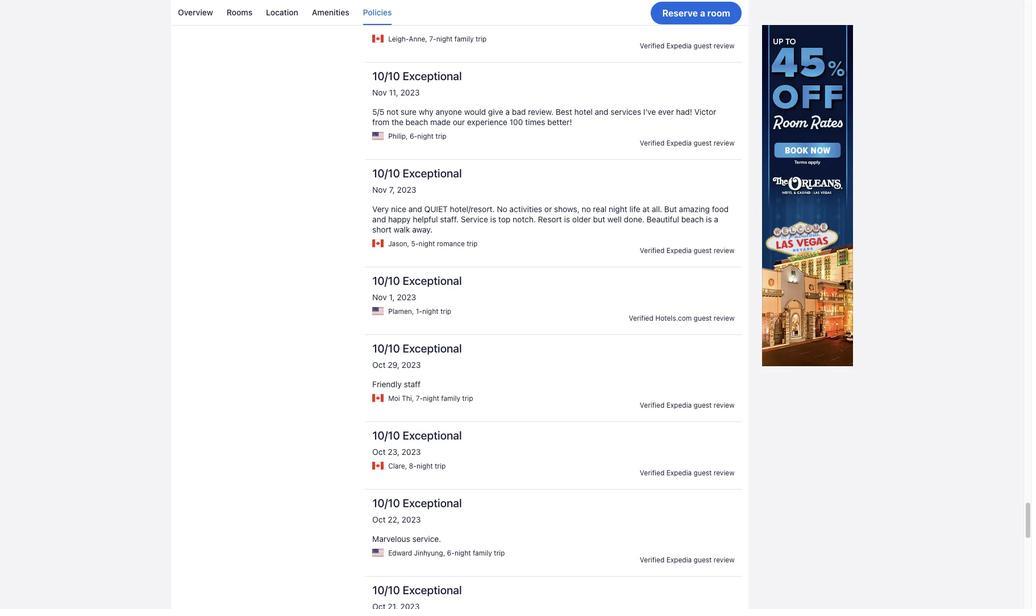 Task type: vqa. For each thing, say whether or not it's contained in the screenshot.


Task type: locate. For each thing, give the bounding box(es) containing it.
10/10 exceptional
[[373, 583, 462, 596]]

2 10/10 from the top
[[373, 166, 400, 180]]

night
[[437, 34, 453, 43], [418, 132, 434, 140], [609, 204, 628, 214], [419, 239, 435, 248], [422, 307, 439, 315], [423, 394, 440, 402], [417, 462, 433, 470], [455, 549, 471, 557]]

1 horizontal spatial and
[[409, 204, 422, 214]]

1 horizontal spatial is
[[564, 214, 570, 224]]

6 10/10 from the top
[[373, 496, 400, 509]]

1 vertical spatial a
[[506, 107, 510, 116]]

10/10 inside 10/10 exceptional nov 11, 2023
[[373, 69, 400, 82]]

1 vertical spatial and
[[409, 204, 422, 214]]

2 vertical spatial oct
[[373, 514, 386, 524]]

edward jinhyung, 6-night family trip
[[389, 549, 505, 557]]

0 vertical spatial 7-
[[429, 34, 437, 43]]

oct left 23,
[[373, 447, 386, 456]]

2 horizontal spatial is
[[706, 214, 712, 224]]

exceptional up the plamen, 1-night trip
[[403, 274, 462, 287]]

10/10 inside 10/10 exceptional oct 23, 2023
[[373, 429, 400, 442]]

0 horizontal spatial 7-
[[416, 394, 423, 402]]

verified hotels.com guest review
[[629, 314, 735, 322]]

nov left 11,
[[373, 87, 387, 97]]

oct for 10/10 exceptional oct 23, 2023
[[373, 447, 386, 456]]

and right hotel
[[595, 107, 609, 116]]

clare,
[[389, 462, 407, 470]]

service
[[461, 214, 488, 224]]

review for edward jinhyung, 6-night family trip
[[714, 555, 735, 564]]

2 expedia from the top
[[667, 139, 692, 147]]

2023 up 8-
[[402, 447, 421, 456]]

2023 inside 10/10 exceptional nov 11, 2023
[[401, 87, 420, 97]]

2023 right 1,
[[397, 292, 416, 302]]

2 review from the top
[[714, 139, 735, 147]]

verified for moi thi, 7-night family trip
[[640, 401, 665, 409]]

all.
[[652, 204, 663, 214]]

23,
[[388, 447, 400, 456]]

7 exceptional from the top
[[403, 583, 462, 596]]

exceptional inside 10/10 exceptional nov 7, 2023
[[403, 166, 462, 180]]

6 guest from the top
[[694, 468, 712, 477]]

7- right thi,
[[416, 394, 423, 402]]

is down amazing
[[706, 214, 712, 224]]

victor
[[695, 107, 717, 116]]

5/5 not sure why anyone would give a bad review. best hotel and services i've ever had! victor from the beach made our experience 100 times better!
[[373, 107, 717, 127]]

4 review from the top
[[714, 314, 735, 322]]

made
[[431, 117, 451, 127]]

leigh-anne, 7-night family trip
[[389, 34, 487, 43]]

exceptional down the plamen, 1-night trip
[[403, 342, 462, 355]]

i've
[[644, 107, 656, 116]]

and down very
[[373, 214, 386, 224]]

1 horizontal spatial 6-
[[447, 549, 455, 557]]

exceptional inside the 10/10 exceptional oct 29, 2023
[[403, 342, 462, 355]]

2023 inside the 10/10 exceptional oct 29, 2023
[[402, 360, 421, 369]]

1 10/10 from the top
[[373, 69, 400, 82]]

0 vertical spatial a
[[700, 8, 705, 18]]

oct left 29,
[[373, 360, 386, 369]]

staff
[[404, 379, 421, 389]]

exceptional up why
[[403, 69, 462, 82]]

and inside 5/5 not sure why anyone would give a bad review. best hotel and services i've ever had! victor from the beach made our experience 100 times better!
[[595, 107, 609, 116]]

8-
[[409, 462, 417, 470]]

1 horizontal spatial a
[[700, 8, 705, 18]]

0 vertical spatial nov
[[373, 87, 387, 97]]

6 review from the top
[[714, 468, 735, 477]]

exceptional for 10/10 exceptional oct 29, 2023
[[403, 342, 462, 355]]

10/10 down edward
[[373, 583, 400, 596]]

times
[[525, 117, 546, 127]]

10/10 for 10/10 exceptional nov 11, 2023
[[373, 69, 400, 82]]

is left top
[[491, 214, 497, 224]]

nov for 10/10 exceptional nov 11, 2023
[[373, 87, 387, 97]]

2 horizontal spatial and
[[595, 107, 609, 116]]

10/10 up the 7, on the top of page
[[373, 166, 400, 180]]

nov
[[373, 87, 387, 97], [373, 185, 387, 194], [373, 292, 387, 302]]

away.
[[412, 224, 433, 234]]

best
[[556, 107, 573, 116]]

reserve a room
[[662, 8, 730, 18]]

2 vertical spatial nov
[[373, 292, 387, 302]]

list
[[171, 0, 749, 25]]

6 verified expedia guest review from the top
[[640, 555, 735, 564]]

10/10 up 23,
[[373, 429, 400, 442]]

exceptional
[[403, 69, 462, 82], [403, 166, 462, 180], [403, 274, 462, 287], [403, 342, 462, 355], [403, 429, 462, 442], [403, 496, 462, 509], [403, 583, 462, 596]]

10/10 up 22,
[[373, 496, 400, 509]]

10/10 exceptional oct 29, 2023
[[373, 342, 462, 369]]

service.
[[413, 534, 441, 543]]

10/10 inside 10/10 exceptional nov 1, 2023
[[373, 274, 400, 287]]

11,
[[389, 87, 399, 97]]

1 review from the top
[[714, 41, 735, 50]]

7 review from the top
[[714, 555, 735, 564]]

the
[[392, 117, 404, 127]]

2023 for 10/10 exceptional nov 11, 2023
[[401, 87, 420, 97]]

2023 inside 10/10 exceptional nov 1, 2023
[[397, 292, 416, 302]]

7 guest from the top
[[694, 555, 712, 564]]

10/10 up 29,
[[373, 342, 400, 355]]

verified expedia guest review
[[640, 41, 735, 50], [640, 139, 735, 147], [640, 246, 735, 255], [640, 401, 735, 409], [640, 468, 735, 477], [640, 555, 735, 564]]

4 verified expedia guest review from the top
[[640, 401, 735, 409]]

beach inside 5/5 not sure why anyone would give a bad review. best hotel and services i've ever had! victor from the beach made our experience 100 times better!
[[406, 117, 428, 127]]

a left room
[[700, 8, 705, 18]]

beach inside the very nice and quiet hotel/resort. no activities or shows, no real night life at all. but amazing food and happy helpful staff. service is top notch. resort is older but well done. beautiful beach is a short walk away.
[[682, 214, 704, 224]]

exceptional for 10/10 exceptional
[[403, 583, 462, 596]]

6 expedia from the top
[[667, 555, 692, 564]]

1 vertical spatial nov
[[373, 185, 387, 194]]

2023 inside 10/10 exceptional nov 7, 2023
[[397, 185, 417, 194]]

2 vertical spatial a
[[715, 214, 719, 224]]

2 verified expedia guest review from the top
[[640, 139, 735, 147]]

marvelous service.
[[373, 534, 441, 543]]

oct inside 10/10 exceptional oct 23, 2023
[[373, 447, 386, 456]]

2023 for 10/10 exceptional nov 7, 2023
[[397, 185, 417, 194]]

a
[[700, 8, 705, 18], [506, 107, 510, 116], [715, 214, 719, 224]]

5 review from the top
[[714, 401, 735, 409]]

0 horizontal spatial and
[[373, 214, 386, 224]]

from
[[373, 117, 390, 127]]

review for clare, 8-night trip
[[714, 468, 735, 477]]

2023 inside 10/10 exceptional oct 22, 2023
[[402, 514, 421, 524]]

5 guest from the top
[[694, 401, 712, 409]]

4 10/10 from the top
[[373, 342, 400, 355]]

0 horizontal spatial 6-
[[410, 132, 418, 140]]

1 horizontal spatial 7-
[[429, 34, 437, 43]]

expedia for 10/10 exceptional nov 7, 2023
[[667, 246, 692, 255]]

2 nov from the top
[[373, 185, 387, 194]]

10/10 up 11,
[[373, 69, 400, 82]]

0 vertical spatial 6-
[[410, 132, 418, 140]]

2023 inside 10/10 exceptional oct 23, 2023
[[402, 447, 421, 456]]

nov inside 10/10 exceptional nov 7, 2023
[[373, 185, 387, 194]]

verified
[[640, 41, 665, 50], [640, 139, 665, 147], [640, 246, 665, 255], [629, 314, 654, 322], [640, 401, 665, 409], [640, 468, 665, 477], [640, 555, 665, 564]]

oct
[[373, 360, 386, 369], [373, 447, 386, 456], [373, 514, 386, 524]]

5 10/10 from the top
[[373, 429, 400, 442]]

night up well
[[609, 204, 628, 214]]

oct inside 10/10 exceptional oct 22, 2023
[[373, 514, 386, 524]]

or
[[545, 204, 552, 214]]

night right thi,
[[423, 394, 440, 402]]

6- right philip, on the left of the page
[[410, 132, 418, 140]]

oct for 10/10 exceptional oct 29, 2023
[[373, 360, 386, 369]]

very nice and quiet hotel/resort. no activities or shows, no real night life at all. but amazing food and happy helpful staff. service is top notch. resort is older but well done. beautiful beach is a short walk away.
[[373, 204, 729, 234]]

guest
[[694, 41, 712, 50], [694, 139, 712, 147], [694, 246, 712, 255], [694, 314, 712, 322], [694, 401, 712, 409], [694, 468, 712, 477], [694, 555, 712, 564]]

1 guest from the top
[[694, 41, 712, 50]]

2 horizontal spatial a
[[715, 214, 719, 224]]

0 horizontal spatial a
[[506, 107, 510, 116]]

4 guest from the top
[[694, 314, 712, 322]]

a down food
[[715, 214, 719, 224]]

nov inside 10/10 exceptional nov 11, 2023
[[373, 87, 387, 97]]

exceptional inside 10/10 exceptional oct 22, 2023
[[403, 496, 462, 509]]

experience
[[467, 117, 508, 127]]

marvelous
[[373, 534, 410, 543]]

5 exceptional from the top
[[403, 429, 462, 442]]

plamen, 1-night trip
[[389, 307, 452, 315]]

1 vertical spatial beach
[[682, 214, 704, 224]]

thi,
[[402, 394, 414, 402]]

romance
[[437, 239, 465, 248]]

oct left 22,
[[373, 514, 386, 524]]

0 vertical spatial oct
[[373, 360, 386, 369]]

1 nov from the top
[[373, 87, 387, 97]]

3 is from the left
[[706, 214, 712, 224]]

family right the anne,
[[455, 34, 474, 43]]

verified for edward jinhyung, 6-night family trip
[[640, 555, 665, 564]]

exceptional inside 10/10 exceptional oct 23, 2023
[[403, 429, 462, 442]]

2023 right 22,
[[402, 514, 421, 524]]

2023 right 29,
[[402, 360, 421, 369]]

plamen,
[[389, 307, 414, 315]]

10/10 exceptional oct 23, 2023
[[373, 429, 462, 456]]

exceptional inside 10/10 exceptional nov 11, 2023
[[403, 69, 462, 82]]

resort
[[538, 214, 562, 224]]

guest for plamen, 1-night trip
[[694, 314, 712, 322]]

review for jason, 5-night romance trip
[[714, 246, 735, 255]]

2 oct from the top
[[373, 447, 386, 456]]

1 vertical spatial 7-
[[416, 394, 423, 402]]

1 vertical spatial oct
[[373, 447, 386, 456]]

1 vertical spatial 6-
[[447, 549, 455, 557]]

guest for clare, 8-night trip
[[694, 468, 712, 477]]

10/10 up 1,
[[373, 274, 400, 287]]

7- right the anne,
[[429, 34, 437, 43]]

2 vertical spatial family
[[473, 549, 492, 557]]

and up helpful at the left top
[[409, 204, 422, 214]]

3 10/10 from the top
[[373, 274, 400, 287]]

7-
[[429, 34, 437, 43], [416, 394, 423, 402]]

2023 right 11,
[[401, 87, 420, 97]]

philip, 6-night trip
[[389, 132, 447, 140]]

1 vertical spatial family
[[441, 394, 461, 402]]

exceptional up quiet
[[403, 166, 462, 180]]

6- right jinhyung,
[[447, 549, 455, 557]]

family right jinhyung,
[[473, 549, 492, 557]]

exceptional for 10/10 exceptional nov 11, 2023
[[403, 69, 462, 82]]

oct inside the 10/10 exceptional oct 29, 2023
[[373, 360, 386, 369]]

but
[[665, 204, 677, 214]]

10/10 for 10/10 exceptional oct 29, 2023
[[373, 342, 400, 355]]

29,
[[388, 360, 400, 369]]

2 exceptional from the top
[[403, 166, 462, 180]]

6 exceptional from the top
[[403, 496, 462, 509]]

2023 right the 7, on the top of page
[[397, 185, 417, 194]]

5 expedia from the top
[[667, 468, 692, 477]]

10/10 exceptional nov 11, 2023
[[373, 69, 462, 97]]

7- for thi,
[[416, 394, 423, 402]]

3 exceptional from the top
[[403, 274, 462, 287]]

0 vertical spatial beach
[[406, 117, 428, 127]]

1 exceptional from the top
[[403, 69, 462, 82]]

exceptional for 10/10 exceptional oct 23, 2023
[[403, 429, 462, 442]]

and
[[595, 107, 609, 116], [409, 204, 422, 214], [373, 214, 386, 224]]

0 horizontal spatial beach
[[406, 117, 428, 127]]

nice
[[391, 204, 407, 214]]

is down 'shows,'
[[564, 214, 570, 224]]

3 verified expedia guest review from the top
[[640, 246, 735, 255]]

10/10 inside the 10/10 exceptional oct 29, 2023
[[373, 342, 400, 355]]

had!
[[677, 107, 693, 116]]

nov left the 7, on the top of page
[[373, 185, 387, 194]]

policies link
[[363, 0, 392, 25]]

exceptional inside 10/10 exceptional nov 1, 2023
[[403, 274, 462, 287]]

jason, 5-night romance trip
[[389, 239, 478, 248]]

edward
[[389, 549, 412, 557]]

10/10 inside 10/10 exceptional nov 7, 2023
[[373, 166, 400, 180]]

1 horizontal spatial beach
[[682, 214, 704, 224]]

2 is from the left
[[564, 214, 570, 224]]

7 10/10 from the top
[[373, 583, 400, 596]]

expedia
[[667, 41, 692, 50], [667, 139, 692, 147], [667, 246, 692, 255], [667, 401, 692, 409], [667, 468, 692, 477], [667, 555, 692, 564]]

exceptional up clare, 8-night trip
[[403, 429, 462, 442]]

verified expedia guest review for 10/10 exceptional oct 29, 2023
[[640, 401, 735, 409]]

3 guest from the top
[[694, 246, 712, 255]]

verified expedia guest review for 10/10 exceptional oct 22, 2023
[[640, 555, 735, 564]]

10/10 for 10/10 exceptional nov 7, 2023
[[373, 166, 400, 180]]

0 vertical spatial and
[[595, 107, 609, 116]]

beach
[[406, 117, 428, 127], [682, 214, 704, 224]]

beach down sure
[[406, 117, 428, 127]]

family right thi,
[[441, 394, 461, 402]]

clare, 8-night trip
[[389, 462, 446, 470]]

2 guest from the top
[[694, 139, 712, 147]]

4 expedia from the top
[[667, 401, 692, 409]]

1 oct from the top
[[373, 360, 386, 369]]

10/10 exceptional oct 22, 2023
[[373, 496, 462, 524]]

anne,
[[409, 34, 428, 43]]

beach down amazing
[[682, 214, 704, 224]]

verified for clare, 8-night trip
[[640, 468, 665, 477]]

a left bad
[[506, 107, 510, 116]]

exceptional down jinhyung,
[[403, 583, 462, 596]]

but
[[594, 214, 606, 224]]

moi thi, 7-night family trip
[[389, 394, 473, 402]]

3 expedia from the top
[[667, 246, 692, 255]]

night down the away.
[[419, 239, 435, 248]]

nov inside 10/10 exceptional nov 1, 2023
[[373, 292, 387, 302]]

10/10 inside 10/10 exceptional oct 22, 2023
[[373, 496, 400, 509]]

3 oct from the top
[[373, 514, 386, 524]]

guest for leigh-anne, 7-night family trip
[[694, 41, 712, 50]]

3 review from the top
[[714, 246, 735, 255]]

exceptional up service.
[[403, 496, 462, 509]]

nov left 1,
[[373, 292, 387, 302]]

review for philip, 6-night trip
[[714, 139, 735, 147]]

10/10 for 10/10 exceptional nov 1, 2023
[[373, 274, 400, 287]]

3 nov from the top
[[373, 292, 387, 302]]

0 horizontal spatial is
[[491, 214, 497, 224]]

4 exceptional from the top
[[403, 342, 462, 355]]



Task type: describe. For each thing, give the bounding box(es) containing it.
list containing overview
[[171, 0, 749, 25]]

night right jinhyung,
[[455, 549, 471, 557]]

night inside the very nice and quiet hotel/resort. no activities or shows, no real night life at all. but amazing food and happy helpful staff. service is top notch. resort is older but well done. beautiful beach is a short walk away.
[[609, 204, 628, 214]]

a inside the very nice and quiet hotel/resort. no activities or shows, no real night life at all. but amazing food and happy helpful staff. service is top notch. resort is older but well done. beautiful beach is a short walk away.
[[715, 214, 719, 224]]

verified for philip, 6-night trip
[[640, 139, 665, 147]]

review for plamen, 1-night trip
[[714, 314, 735, 322]]

a inside button
[[700, 8, 705, 18]]

night down 10/10 exceptional oct 23, 2023
[[417, 462, 433, 470]]

well
[[608, 214, 622, 224]]

not
[[387, 107, 399, 116]]

night down 10/10 exceptional nov 1, 2023
[[422, 307, 439, 315]]

amenities link
[[312, 0, 349, 25]]

beautiful
[[647, 214, 680, 224]]

reserve
[[662, 8, 698, 18]]

review.
[[528, 107, 554, 116]]

2023 for 10/10 exceptional oct 29, 2023
[[402, 360, 421, 369]]

10/10 for 10/10 exceptional
[[373, 583, 400, 596]]

5/5
[[373, 107, 385, 116]]

services
[[611, 107, 642, 116]]

friendly staff
[[373, 379, 421, 389]]

why
[[419, 107, 434, 116]]

done.
[[624, 214, 645, 224]]

1 verified expedia guest review from the top
[[640, 41, 735, 50]]

nov for 10/10 exceptional nov 7, 2023
[[373, 185, 387, 194]]

1 is from the left
[[491, 214, 497, 224]]

very
[[373, 204, 389, 214]]

10/10 for 10/10 exceptional oct 23, 2023
[[373, 429, 400, 442]]

quiet
[[425, 204, 448, 214]]

night down made
[[418, 132, 434, 140]]

exceptional for 10/10 exceptional oct 22, 2023
[[403, 496, 462, 509]]

exceptional for 10/10 exceptional nov 7, 2023
[[403, 166, 462, 180]]

no
[[582, 204, 591, 214]]

verified for leigh-anne, 7-night family trip
[[640, 41, 665, 50]]

real
[[593, 204, 607, 214]]

1-
[[416, 307, 422, 315]]

exceptional for 10/10 exceptional nov 1, 2023
[[403, 274, 462, 287]]

walk
[[394, 224, 410, 234]]

rooms link
[[227, 0, 252, 25]]

hotel
[[575, 107, 593, 116]]

at
[[643, 204, 650, 214]]

night right the anne,
[[437, 34, 453, 43]]

a inside 5/5 not sure why anyone would give a bad review. best hotel and services i've ever had! victor from the beach made our experience 100 times better!
[[506, 107, 510, 116]]

5 verified expedia guest review from the top
[[640, 468, 735, 477]]

review for moi thi, 7-night family trip
[[714, 401, 735, 409]]

10/10 exceptional nov 7, 2023
[[373, 166, 462, 194]]

ever
[[659, 107, 674, 116]]

life
[[630, 204, 641, 214]]

would
[[464, 107, 486, 116]]

rooms
[[227, 7, 252, 17]]

verified expedia guest review for 10/10 exceptional nov 7, 2023
[[640, 246, 735, 255]]

sure
[[401, 107, 417, 116]]

notch.
[[513, 214, 536, 224]]

leigh-
[[389, 34, 409, 43]]

short
[[373, 224, 392, 234]]

0 vertical spatial family
[[455, 34, 474, 43]]

happy
[[388, 214, 411, 224]]

family for 10/10 exceptional oct 29, 2023
[[441, 394, 461, 402]]

activities
[[510, 204, 543, 214]]

no
[[497, 204, 508, 214]]

2023 for 10/10 exceptional oct 22, 2023
[[402, 514, 421, 524]]

expedia for 10/10 exceptional oct 29, 2023
[[667, 401, 692, 409]]

helpful
[[413, 214, 438, 224]]

friendly
[[373, 379, 402, 389]]

top
[[499, 214, 511, 224]]

1,
[[389, 292, 395, 302]]

22,
[[388, 514, 400, 524]]

jinhyung,
[[414, 549, 445, 557]]

overview link
[[178, 0, 213, 25]]

our
[[453, 117, 465, 127]]

food
[[712, 204, 729, 214]]

shows,
[[554, 204, 580, 214]]

nov for 10/10 exceptional nov 1, 2023
[[373, 292, 387, 302]]

policies
[[363, 7, 392, 17]]

see more button
[[373, 17, 735, 28]]

verified for jason, 5-night romance trip
[[640, 246, 665, 255]]

verified expedia guest review for 10/10 exceptional nov 11, 2023
[[640, 139, 735, 147]]

2023 for 10/10 exceptional oct 23, 2023
[[402, 447, 421, 456]]

philip,
[[389, 132, 408, 140]]

1 expedia from the top
[[667, 41, 692, 50]]

10/10 exceptional nov 1, 2023
[[373, 274, 462, 302]]

10/10 for 10/10 exceptional oct 22, 2023
[[373, 496, 400, 509]]

100
[[510, 117, 523, 127]]

guest for jason, 5-night romance trip
[[694, 246, 712, 255]]

oct for 10/10 exceptional oct 22, 2023
[[373, 514, 386, 524]]

see
[[373, 17, 387, 27]]

jason,
[[389, 239, 410, 248]]

hotel/resort.
[[450, 204, 495, 214]]

more
[[389, 17, 408, 27]]

hotels.com
[[656, 314, 692, 322]]

moi
[[389, 394, 400, 402]]

guest for edward jinhyung, 6-night family trip
[[694, 555, 712, 564]]

7- for anne,
[[429, 34, 437, 43]]

location
[[266, 7, 298, 17]]

anyone
[[436, 107, 462, 116]]

staff.
[[440, 214, 459, 224]]

5-
[[411, 239, 419, 248]]

reserve a room button
[[651, 1, 742, 24]]

guest for philip, 6-night trip
[[694, 139, 712, 147]]

better!
[[548, 117, 572, 127]]

older
[[573, 214, 591, 224]]

family for 10/10 exceptional oct 22, 2023
[[473, 549, 492, 557]]

amazing
[[679, 204, 710, 214]]

amenities
[[312, 7, 349, 17]]

guest for moi thi, 7-night family trip
[[694, 401, 712, 409]]

expedia for 10/10 exceptional oct 22, 2023
[[667, 555, 692, 564]]

expedia for 10/10 exceptional nov 11, 2023
[[667, 139, 692, 147]]

7,
[[389, 185, 395, 194]]

review for leigh-anne, 7-night family trip
[[714, 41, 735, 50]]

overview
[[178, 7, 213, 17]]

2 vertical spatial and
[[373, 214, 386, 224]]

give
[[488, 107, 504, 116]]

location link
[[266, 0, 298, 25]]

room
[[708, 8, 730, 18]]

verified for plamen, 1-night trip
[[629, 314, 654, 322]]

2023 for 10/10 exceptional nov 1, 2023
[[397, 292, 416, 302]]



